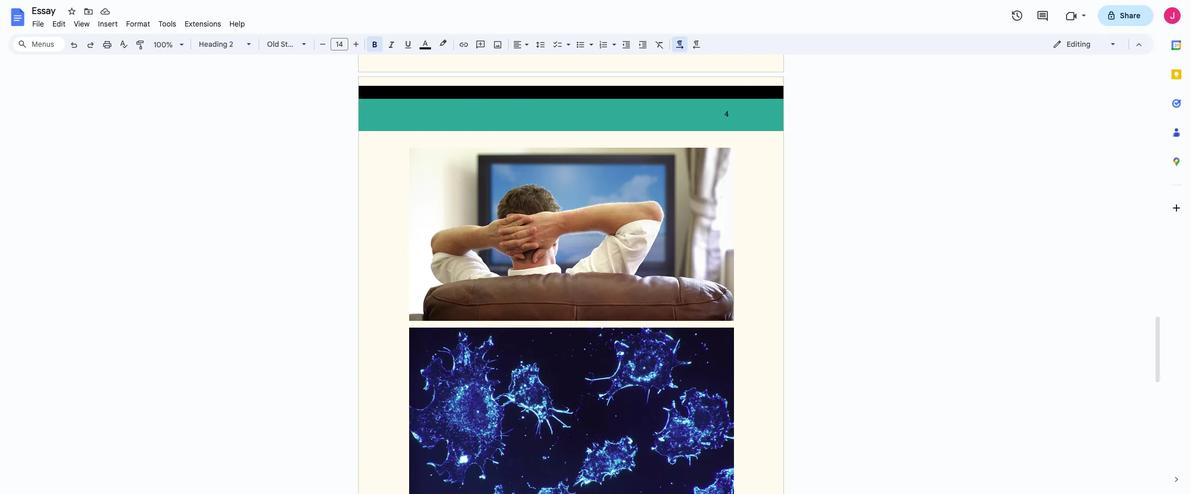 Task type: vqa. For each thing, say whether or not it's contained in the screenshot.
licensing
no



Task type: locate. For each thing, give the bounding box(es) containing it.
extensions
[[185, 19, 221, 29]]

share
[[1120, 11, 1141, 20]]

tools
[[159, 19, 176, 29]]

menu bar containing file
[[28, 14, 249, 31]]

mode and view toolbar
[[1045, 34, 1148, 55]]

standard
[[281, 40, 312, 49]]

tab list
[[1162, 31, 1191, 465]]

tools menu item
[[154, 18, 180, 30]]

editing
[[1067, 40, 1091, 49]]

view
[[74, 19, 90, 29]]

file menu item
[[28, 18, 48, 30]]

text color image
[[420, 37, 431, 49]]

Font size field
[[331, 38, 353, 51]]

menu bar banner
[[0, 0, 1191, 495]]

application
[[0, 0, 1191, 495]]

2
[[229, 40, 233, 49]]

menu bar
[[28, 14, 249, 31]]

Zoom field
[[149, 37, 188, 53]]

format
[[126, 19, 150, 29]]

Rename text field
[[28, 4, 61, 17]]

edit menu item
[[48, 18, 70, 30]]

highlight color image
[[437, 37, 449, 49]]

share button
[[1098, 5, 1154, 26]]

tt
[[314, 40, 323, 49]]

heading
[[199, 40, 227, 49]]

help menu item
[[225, 18, 249, 30]]

insert image image
[[492, 37, 504, 52]]

styles list. heading 2 selected. option
[[199, 37, 241, 52]]



Task type: describe. For each thing, give the bounding box(es) containing it.
edit
[[52, 19, 66, 29]]

format menu item
[[122, 18, 154, 30]]

help
[[229, 19, 245, 29]]

file
[[32, 19, 44, 29]]

view menu item
[[70, 18, 94, 30]]

tab list inside menu bar banner
[[1162, 31, 1191, 465]]

old standard tt
[[267, 40, 323, 49]]

main toolbar
[[65, 0, 705, 296]]

Star checkbox
[[65, 4, 79, 19]]

Zoom text field
[[151, 37, 176, 52]]

line & paragraph spacing image
[[534, 37, 546, 52]]

old
[[267, 40, 279, 49]]

Font size text field
[[331, 38, 348, 51]]

menu bar inside menu bar banner
[[28, 14, 249, 31]]

font list. old standard tt selected. option
[[267, 37, 323, 52]]

extensions menu item
[[180, 18, 225, 30]]

insert menu item
[[94, 18, 122, 30]]

heading 2
[[199, 40, 233, 49]]

editing button
[[1046, 36, 1124, 52]]

Menus field
[[13, 37, 65, 52]]

insert
[[98, 19, 118, 29]]

application containing share
[[0, 0, 1191, 495]]



